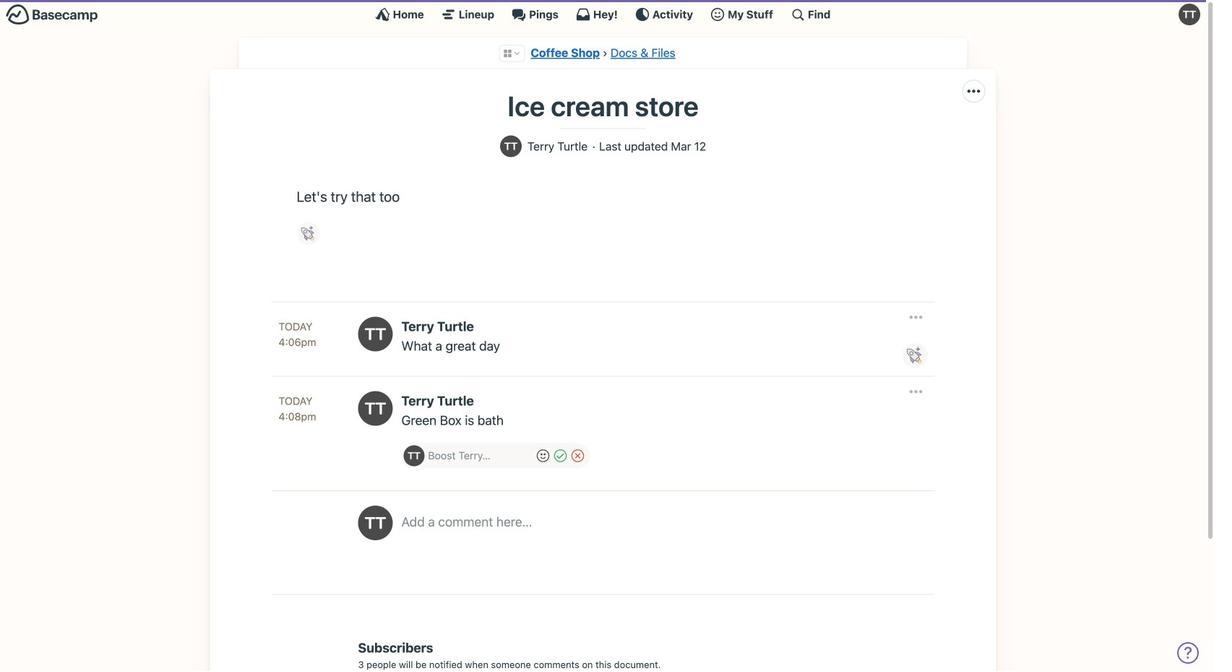 Task type: locate. For each thing, give the bounding box(es) containing it.
Boost Terry… text field
[[428, 446, 533, 466]]

4:06pm element
[[279, 336, 316, 348]]

1 vertical spatial today element
[[279, 394, 313, 409]]

1 today element from the top
[[279, 319, 313, 335]]

mar 12 element
[[671, 140, 706, 153]]

today element for 4:08pm element
[[279, 394, 313, 409]]

today element up 4:06pm element
[[279, 319, 313, 335]]

2 today element from the top
[[279, 394, 313, 409]]

today element
[[279, 319, 313, 335], [279, 394, 313, 409]]

terry turtle image
[[500, 136, 522, 157], [358, 317, 393, 352], [358, 391, 393, 426], [404, 446, 424, 466], [358, 506, 393, 541]]

0 vertical spatial today element
[[279, 319, 313, 335]]

keyboard shortcut: ⌘ + / image
[[791, 7, 805, 22]]

today element up 4:08pm element
[[279, 394, 313, 409]]



Task type: vqa. For each thing, say whether or not it's contained in the screenshot.
add a boost element
yes



Task type: describe. For each thing, give the bounding box(es) containing it.
4:08pm element
[[279, 411, 316, 423]]

add a boost element
[[404, 446, 533, 466]]

switch accounts image
[[6, 4, 98, 26]]

today element for 4:06pm element
[[279, 319, 313, 335]]

terry turtle image
[[1179, 4, 1201, 25]]

main element
[[0, 0, 1206, 28]]

Submit submit
[[550, 448, 571, 464]]



